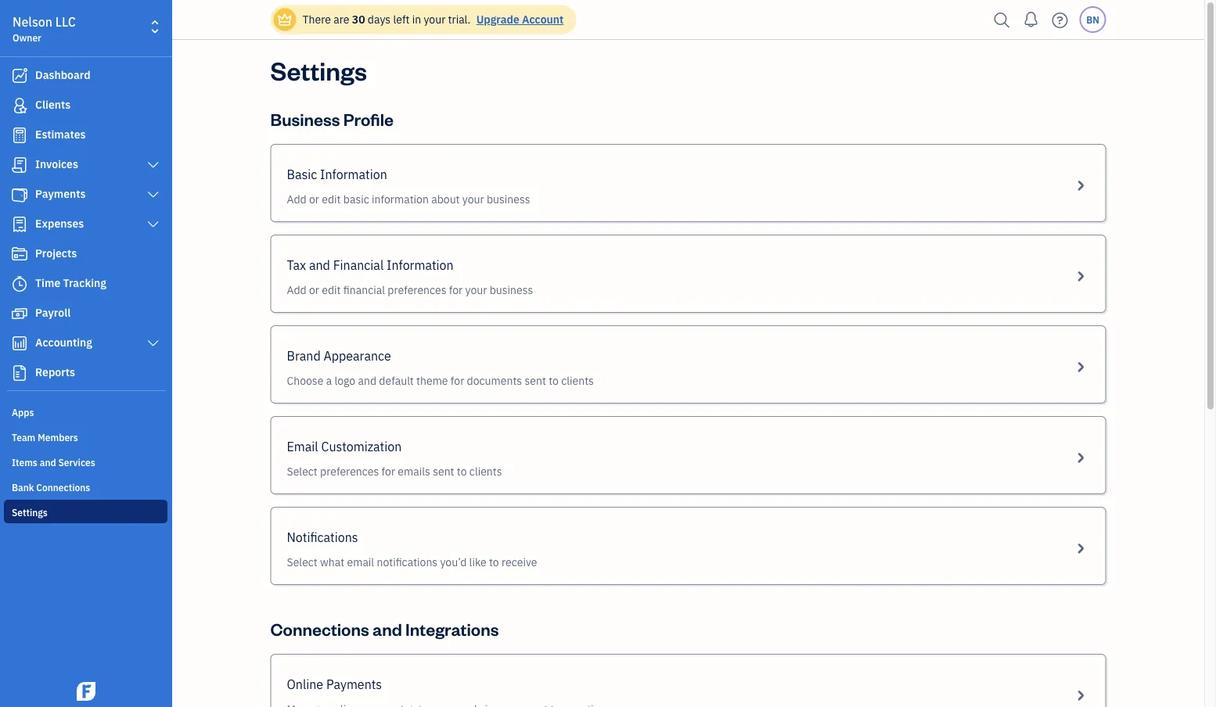 Task type: locate. For each thing, give the bounding box(es) containing it.
like
[[469, 555, 487, 570]]

add or edit financial preferences for your business
[[287, 283, 533, 297]]

days
[[368, 12, 391, 27]]

1 vertical spatial add
[[287, 283, 307, 297]]

1 vertical spatial sent
[[433, 464, 454, 479]]

to right documents
[[549, 374, 559, 388]]

chevron large down image
[[146, 189, 160, 201], [146, 218, 160, 231]]

email
[[287, 439, 318, 455]]

0 horizontal spatial preferences
[[320, 464, 379, 479]]

preferences right financial
[[388, 283, 446, 297]]

expenses link
[[4, 211, 167, 239]]

invoices link
[[4, 151, 167, 179]]

search image
[[990, 8, 1015, 32]]

0 vertical spatial or
[[309, 192, 319, 207]]

members
[[38, 431, 78, 444]]

0 horizontal spatial payments
[[35, 187, 86, 201]]

0 vertical spatial preferences
[[388, 283, 446, 297]]

sent
[[525, 374, 546, 388], [433, 464, 454, 479]]

reports
[[35, 365, 75, 380]]

business
[[487, 192, 530, 207], [490, 283, 533, 297]]

preferences
[[388, 283, 446, 297], [320, 464, 379, 479]]

1 vertical spatial chevron large down image
[[146, 337, 160, 350]]

chevron large down image up expenses link on the top left
[[146, 189, 160, 201]]

0 vertical spatial chevron large down image
[[146, 189, 160, 201]]

0 vertical spatial chevron large down image
[[146, 159, 160, 171]]

information up add or edit financial preferences for your business
[[387, 257, 454, 274]]

settings down there
[[270, 53, 367, 86]]

1 chevron large down image from the top
[[146, 159, 160, 171]]

payroll link
[[4, 300, 167, 328]]

0 vertical spatial connections
[[36, 481, 90, 494]]

chevron large down image inside accounting link
[[146, 337, 160, 350]]

information up basic
[[320, 166, 387, 183]]

about
[[431, 192, 460, 207]]

a
[[326, 374, 332, 388]]

financial
[[343, 283, 385, 297]]

basic
[[343, 192, 369, 207]]

chevron large down image for accounting
[[146, 337, 160, 350]]

chevron large down image inside payments link
[[146, 189, 160, 201]]

estimates link
[[4, 121, 167, 149]]

1 add from the top
[[287, 192, 307, 207]]

to right like
[[489, 555, 499, 570]]

2 vertical spatial your
[[465, 283, 487, 297]]

0 vertical spatial payments
[[35, 187, 86, 201]]

2 chevron large down image from the top
[[146, 337, 160, 350]]

select left "what"
[[287, 555, 318, 570]]

select down email
[[287, 464, 318, 479]]

chevron large down image for invoices
[[146, 159, 160, 171]]

to right emails
[[457, 464, 467, 479]]

settings down bank
[[12, 506, 48, 519]]

chevron large down image for expenses
[[146, 218, 160, 231]]

select for email customization
[[287, 464, 318, 479]]

dashboard link
[[4, 62, 167, 90]]

information
[[372, 192, 429, 207]]

and right logo
[[358, 374, 376, 388]]

edit for and
[[322, 283, 341, 297]]

and right tax
[[309, 257, 330, 274]]

1 select from the top
[[287, 464, 318, 479]]

chevron large down image
[[146, 159, 160, 171], [146, 337, 160, 350]]

select for notifications
[[287, 555, 318, 570]]

estimate image
[[10, 128, 29, 143]]

0 horizontal spatial settings
[[12, 506, 48, 519]]

chevron large down image down payroll link
[[146, 337, 160, 350]]

in
[[412, 12, 421, 27]]

2 vertical spatial for
[[382, 464, 395, 479]]

and
[[309, 257, 330, 274], [358, 374, 376, 388], [40, 456, 56, 469], [373, 618, 402, 640]]

0 vertical spatial add
[[287, 192, 307, 207]]

edit left basic
[[322, 192, 341, 207]]

1 vertical spatial select
[[287, 555, 318, 570]]

customization
[[321, 439, 402, 455]]

chevron large down image up projects link
[[146, 218, 160, 231]]

1 vertical spatial or
[[309, 283, 319, 297]]

notifications
[[377, 555, 438, 570]]

logo
[[334, 374, 355, 388]]

left
[[393, 12, 410, 27]]

for
[[449, 283, 463, 297], [451, 374, 464, 388], [382, 464, 395, 479]]

dashboard
[[35, 68, 90, 82]]

edit left financial
[[322, 283, 341, 297]]

add down basic
[[287, 192, 307, 207]]

2 edit from the top
[[322, 283, 341, 297]]

1 vertical spatial clients
[[469, 464, 502, 479]]

2 or from the top
[[309, 283, 319, 297]]

or down basic
[[309, 192, 319, 207]]

payments inside main element
[[35, 187, 86, 201]]

your for tax and financial information
[[465, 283, 487, 297]]

add down tax
[[287, 283, 307, 297]]

1 horizontal spatial connections
[[270, 618, 369, 640]]

settings
[[270, 53, 367, 86], [12, 506, 48, 519]]

payments right online
[[326, 677, 382, 693]]

connections up online payments
[[270, 618, 369, 640]]

0 horizontal spatial connections
[[36, 481, 90, 494]]

sent right documents
[[525, 374, 546, 388]]

and inside main element
[[40, 456, 56, 469]]

chevron large down image inside invoices 'link'
[[146, 159, 160, 171]]

your
[[424, 12, 446, 27], [462, 192, 484, 207], [465, 283, 487, 297]]

project image
[[10, 247, 29, 262]]

expenses
[[35, 216, 84, 231]]

2 horizontal spatial to
[[549, 374, 559, 388]]

bank connections link
[[4, 475, 167, 498]]

emails
[[398, 464, 430, 479]]

1 vertical spatial information
[[387, 257, 454, 274]]

1 or from the top
[[309, 192, 319, 207]]

tax
[[287, 257, 306, 274]]

or for information
[[309, 192, 319, 207]]

to
[[549, 374, 559, 388], [457, 464, 467, 479], [489, 555, 499, 570]]

and for items and services
[[40, 456, 56, 469]]

go to help image
[[1047, 8, 1073, 32]]

1 vertical spatial business
[[490, 283, 533, 297]]

0 vertical spatial edit
[[322, 192, 341, 207]]

0 vertical spatial clients
[[561, 374, 594, 388]]

1 vertical spatial preferences
[[320, 464, 379, 479]]

and right the items
[[40, 456, 56, 469]]

chevron large down image up payments link
[[146, 159, 160, 171]]

freshbooks image
[[74, 682, 99, 701]]

1 vertical spatial edit
[[322, 283, 341, 297]]

account
[[522, 12, 564, 27]]

2 select from the top
[[287, 555, 318, 570]]

add
[[287, 192, 307, 207], [287, 283, 307, 297]]

or
[[309, 192, 319, 207], [309, 283, 319, 297]]

select
[[287, 464, 318, 479], [287, 555, 318, 570]]

invoice image
[[10, 157, 29, 173]]

0 vertical spatial business
[[487, 192, 530, 207]]

and left integrations
[[373, 618, 402, 640]]

time tracking link
[[4, 270, 167, 298]]

dashboard image
[[10, 68, 29, 84]]

payments
[[35, 187, 86, 201], [326, 677, 382, 693]]

email
[[347, 555, 374, 570]]

1 vertical spatial settings
[[12, 506, 48, 519]]

receive
[[502, 555, 537, 570]]

main element
[[0, 0, 211, 707]]

0 vertical spatial select
[[287, 464, 318, 479]]

payments up expenses
[[35, 187, 86, 201]]

1 horizontal spatial payments
[[326, 677, 382, 693]]

1 edit from the top
[[322, 192, 341, 207]]

notifications image
[[1019, 4, 1044, 35]]

llc
[[55, 14, 76, 30]]

1 horizontal spatial settings
[[270, 53, 367, 86]]

1 vertical spatial chevron large down image
[[146, 218, 160, 231]]

connections
[[36, 481, 90, 494], [270, 618, 369, 640]]

0 horizontal spatial clients
[[469, 464, 502, 479]]

2 add from the top
[[287, 283, 307, 297]]

information
[[320, 166, 387, 183], [387, 257, 454, 274]]

expense image
[[10, 217, 29, 232]]

1 vertical spatial your
[[462, 192, 484, 207]]

connections and integrations
[[270, 618, 499, 640]]

0 vertical spatial sent
[[525, 374, 546, 388]]

0 vertical spatial settings
[[270, 53, 367, 86]]

or left financial
[[309, 283, 319, 297]]

1 chevron large down image from the top
[[146, 189, 160, 201]]

items
[[12, 456, 37, 469]]

profile
[[343, 108, 394, 130]]

are
[[334, 12, 349, 27]]

trial.
[[448, 12, 471, 27]]

connections down items and services
[[36, 481, 90, 494]]

there
[[302, 12, 331, 27]]

reports link
[[4, 359, 167, 387]]

1 horizontal spatial to
[[489, 555, 499, 570]]

2 chevron large down image from the top
[[146, 218, 160, 231]]

sent right emails
[[433, 464, 454, 479]]

brand
[[287, 348, 321, 364]]

timer image
[[10, 276, 29, 292]]

apps
[[12, 406, 34, 419]]

1 horizontal spatial preferences
[[388, 283, 446, 297]]

tracking
[[63, 276, 106, 290]]

bn button
[[1080, 6, 1106, 33]]

preferences down email customization
[[320, 464, 379, 479]]

2 vertical spatial to
[[489, 555, 499, 570]]

1 vertical spatial for
[[451, 374, 464, 388]]

select preferences for emails sent to clients
[[287, 464, 502, 479]]

chart image
[[10, 336, 29, 351]]

1 vertical spatial to
[[457, 464, 467, 479]]



Task type: vqa. For each thing, say whether or not it's contained in the screenshot.


Task type: describe. For each thing, give the bounding box(es) containing it.
financial
[[333, 257, 384, 274]]

connections inside main element
[[36, 481, 90, 494]]

accounting
[[35, 335, 92, 350]]

1 vertical spatial payments
[[326, 677, 382, 693]]

client image
[[10, 98, 29, 113]]

business for basic information
[[487, 192, 530, 207]]

settings link
[[4, 500, 167, 524]]

invoices
[[35, 157, 78, 171]]

projects link
[[4, 240, 167, 268]]

payments link
[[4, 181, 167, 209]]

or for and
[[309, 283, 319, 297]]

team
[[12, 431, 35, 444]]

and for tax and financial information
[[309, 257, 330, 274]]

estimates
[[35, 127, 86, 142]]

there are 30 days left in your trial. upgrade account
[[302, 12, 564, 27]]

online payments link
[[270, 654, 1106, 707]]

online payments
[[287, 677, 382, 693]]

apps link
[[4, 400, 167, 423]]

brand appearance
[[287, 348, 391, 364]]

0 horizontal spatial sent
[[433, 464, 454, 479]]

nelson llc owner
[[13, 14, 76, 44]]

bank
[[12, 481, 34, 494]]

basic
[[287, 166, 317, 183]]

team members link
[[4, 425, 167, 448]]

0 vertical spatial information
[[320, 166, 387, 183]]

accounting link
[[4, 329, 167, 358]]

report image
[[10, 365, 29, 381]]

settings inside main element
[[12, 506, 48, 519]]

upgrade
[[476, 12, 519, 27]]

1 horizontal spatial sent
[[525, 374, 546, 388]]

crown image
[[277, 11, 293, 28]]

chevron large down image for payments
[[146, 189, 160, 201]]

online
[[287, 677, 323, 693]]

time
[[35, 276, 60, 290]]

bn
[[1086, 13, 1099, 26]]

0 vertical spatial for
[[449, 283, 463, 297]]

payroll
[[35, 306, 71, 320]]

payment image
[[10, 187, 29, 203]]

bank connections
[[12, 481, 90, 494]]

add or edit basic information about your business
[[287, 192, 530, 207]]

default
[[379, 374, 414, 388]]

add for basic
[[287, 192, 307, 207]]

business for tax and financial information
[[490, 283, 533, 297]]

0 horizontal spatial to
[[457, 464, 467, 479]]

items and services link
[[4, 450, 167, 473]]

nelson
[[13, 14, 53, 30]]

upgrade account link
[[473, 12, 564, 27]]

0 vertical spatial to
[[549, 374, 559, 388]]

choose a logo and default theme for documents sent to clients
[[287, 374, 594, 388]]

basic information
[[287, 166, 387, 183]]

appearance
[[324, 348, 391, 364]]

clients
[[35, 97, 71, 112]]

theme
[[416, 374, 448, 388]]

30
[[352, 12, 365, 27]]

time tracking
[[35, 276, 106, 290]]

1 vertical spatial connections
[[270, 618, 369, 640]]

integrations
[[405, 618, 499, 640]]

and for connections and integrations
[[373, 618, 402, 640]]

items and services
[[12, 456, 95, 469]]

services
[[58, 456, 95, 469]]

0 vertical spatial your
[[424, 12, 446, 27]]

documents
[[467, 374, 522, 388]]

owner
[[13, 31, 41, 44]]

add for tax
[[287, 283, 307, 297]]

edit for information
[[322, 192, 341, 207]]

select what email notifications you'd like to receive
[[287, 555, 537, 570]]

1 horizontal spatial clients
[[561, 374, 594, 388]]

projects
[[35, 246, 77, 261]]

what
[[320, 555, 344, 570]]

business profile
[[270, 108, 394, 130]]

email customization
[[287, 439, 402, 455]]

tax and financial information
[[287, 257, 454, 274]]

choose
[[287, 374, 323, 388]]

money image
[[10, 306, 29, 322]]

team members
[[12, 431, 78, 444]]

your for basic information
[[462, 192, 484, 207]]

notifications
[[287, 529, 358, 546]]

you'd
[[440, 555, 467, 570]]

business
[[270, 108, 340, 130]]

clients link
[[4, 92, 167, 120]]



